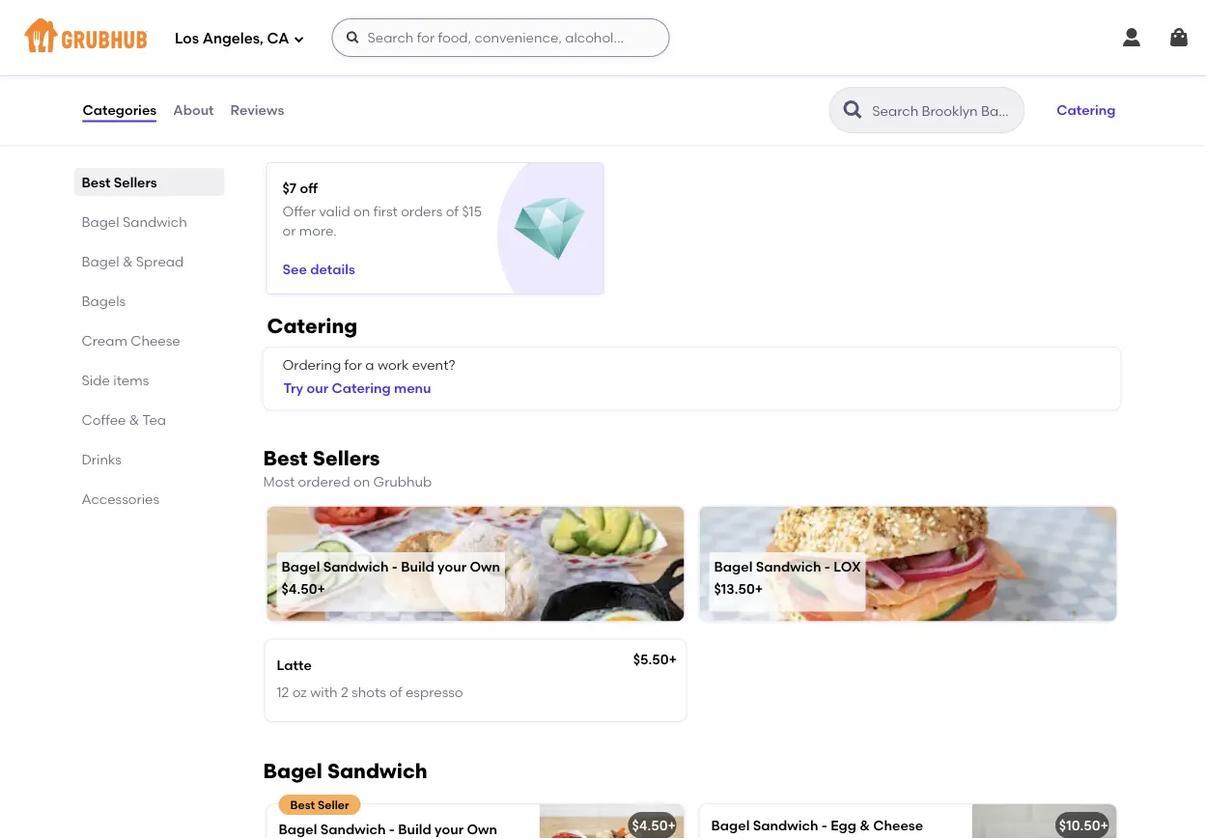 Task type: describe. For each thing, give the bounding box(es) containing it.
accessories tab
[[82, 489, 217, 509]]

of inside $7 off offer valid on first orders of $15 or more.
[[446, 203, 459, 219]]

see
[[283, 261, 307, 277]]

& for tea
[[129, 411, 139, 428]]

first
[[374, 203, 398, 219]]

grubhub
[[373, 473, 432, 490]]

bagel sandwich - build your own image
[[539, 805, 684, 839]]

$4.50 inside "bagel sandwich - build your own $4.50 +"
[[282, 581, 317, 598]]

shots
[[352, 684, 386, 701]]

group
[[233, 17, 272, 33]]

bagel sandwich -  egg & cheese image
[[972, 805, 1117, 839]]

$5.50 +
[[633, 651, 677, 668]]

$5.50
[[633, 651, 669, 668]]

Search for food, convenience, alcohol... search field
[[332, 18, 670, 57]]

- inside best seller bagel sandwich - build your own
[[389, 822, 395, 838]]

cheese inside tab
[[131, 332, 180, 349]]

bagel inside tab
[[82, 213, 119, 230]]

or
[[283, 223, 296, 239]]

latte
[[277, 657, 312, 673]]

bagels
[[82, 293, 126, 309]]

see details button
[[283, 252, 355, 287]]

- for lox
[[825, 558, 830, 575]]

best for best sellers
[[82, 174, 111, 190]]

categories
[[83, 102, 157, 118]]

sandwich left egg
[[753, 818, 819, 834]]

preorder
[[105, 17, 163, 33]]

best seller bagel sandwich - build your own
[[279, 798, 497, 838]]

best sellers
[[82, 174, 157, 190]]

search icon image
[[842, 99, 865, 122]]

2 horizontal spatial svg image
[[1168, 26, 1191, 49]]

$4.50 +
[[632, 818, 676, 834]]

your inside best seller bagel sandwich - build your own
[[435, 822, 464, 838]]

best for best sellers most ordered on grubhub
[[263, 446, 308, 470]]

a
[[365, 357, 374, 373]]

sandwich up best seller bagel sandwich - build your own
[[327, 759, 428, 784]]

sellers for best sellers most ordered on grubhub
[[313, 446, 380, 470]]

1 vertical spatial cheese
[[873, 818, 923, 834]]

bagel sandwich tab
[[82, 212, 217, 232]]

menu
[[394, 380, 431, 397]]

off
[[300, 180, 318, 196]]

bagel sandwich inside bagel sandwich tab
[[82, 213, 187, 230]]

catering button
[[1048, 89, 1125, 131]]

bagel sandwich - lox $13.50 +
[[714, 558, 861, 598]]

ordering for a work event? try our catering menu
[[283, 357, 455, 397]]

promo image
[[515, 194, 585, 265]]

bagel inside "bagel sandwich - build your own $4.50 +"
[[282, 558, 320, 575]]

ca
[[267, 30, 289, 47]]

bagels tab
[[82, 291, 217, 311]]

try
[[283, 380, 303, 397]]

$15
[[462, 203, 482, 219]]

build inside "bagel sandwich - build your own $4.50 +"
[[401, 558, 434, 575]]

details
[[310, 261, 355, 277]]

12
[[277, 684, 289, 701]]

start
[[197, 17, 230, 33]]

people icon image
[[174, 16, 194, 35]]

ordered
[[298, 473, 350, 490]]

accessories
[[82, 491, 159, 507]]

seller
[[318, 798, 349, 812]]

offer
[[283, 203, 316, 219]]

coffee & tea tab
[[82, 410, 217, 430]]

+ for $5.50 +
[[669, 651, 677, 668]]

coffee
[[82, 411, 126, 428]]

drinks
[[82, 451, 122, 468]]

sandwich inside best seller bagel sandwich - build your own
[[320, 822, 386, 838]]

build inside best seller bagel sandwich - build your own
[[398, 822, 431, 838]]

1 vertical spatial catering
[[267, 314, 358, 339]]



Task type: vqa. For each thing, say whether or not it's contained in the screenshot.
your
yes



Task type: locate. For each thing, give the bounding box(es) containing it.
svg image
[[82, 16, 101, 35], [1168, 26, 1191, 49], [293, 33, 305, 45]]

best
[[82, 174, 111, 190], [263, 446, 308, 470], [290, 798, 315, 812]]

1 horizontal spatial sellers
[[313, 446, 380, 470]]

sandwich down ordered at the left bottom
[[323, 558, 389, 575]]

on inside best sellers most ordered on grubhub
[[353, 473, 370, 490]]

$4.50
[[282, 581, 317, 598], [632, 818, 668, 834]]

0 vertical spatial cheese
[[131, 332, 180, 349]]

sandwich left lox
[[756, 558, 822, 575]]

catering inside button
[[1057, 102, 1116, 118]]

try our catering menu button
[[275, 367, 440, 410]]

1 horizontal spatial $4.50
[[632, 818, 668, 834]]

Search Brooklyn Bagel Bakery search field
[[871, 101, 1018, 120]]

best inside best sellers most ordered on grubhub
[[263, 446, 308, 470]]

preorder button
[[82, 8, 163, 43]]

cream
[[82, 332, 127, 349]]

egg
[[831, 818, 857, 834]]

sandwich inside the bagel sandwich - lox $13.50 +
[[756, 558, 822, 575]]

tea
[[142, 411, 166, 428]]

coffee & tea
[[82, 411, 166, 428]]

own
[[470, 558, 500, 575], [467, 822, 497, 838]]

items
[[113, 372, 149, 388]]

best for best seller bagel sandwich - build your own
[[290, 798, 315, 812]]

0 horizontal spatial bagel sandwich
[[82, 213, 187, 230]]

of left $15
[[446, 203, 459, 219]]

best sellers most ordered on grubhub
[[263, 446, 432, 490]]

side items
[[82, 372, 149, 388]]

best inside tab
[[82, 174, 111, 190]]

of right shots
[[389, 684, 402, 701]]

sandwich down seller
[[320, 822, 386, 838]]

start group order button
[[174, 8, 311, 43]]

most
[[263, 473, 295, 490]]

0 vertical spatial of
[[446, 203, 459, 219]]

+ for $4.50 +
[[668, 818, 676, 834]]

12 oz with 2 shots of espresso
[[277, 684, 463, 701]]

$10.50
[[1059, 818, 1101, 834]]

0 horizontal spatial cheese
[[131, 332, 180, 349]]

- inside the bagel sandwich - lox $13.50 +
[[825, 558, 830, 575]]

own inside best seller bagel sandwich - build your own
[[467, 822, 497, 838]]

+ inside the bagel sandwich - lox $13.50 +
[[755, 581, 763, 598]]

& for spread
[[123, 253, 133, 269]]

own inside "bagel sandwich - build your own $4.50 +"
[[470, 558, 500, 575]]

work
[[378, 357, 409, 373]]

0 vertical spatial on
[[354, 203, 370, 219]]

1 vertical spatial on
[[353, 473, 370, 490]]

+
[[317, 581, 325, 598], [755, 581, 763, 598], [669, 651, 677, 668], [668, 818, 676, 834], [1101, 818, 1109, 834]]

on right ordered at the left bottom
[[353, 473, 370, 490]]

$10.50 +
[[1059, 818, 1109, 834]]

ordering
[[283, 357, 341, 373]]

of
[[446, 203, 459, 219], [389, 684, 402, 701]]

bagel & spread tab
[[82, 251, 217, 271]]

drinks tab
[[82, 449, 217, 469]]

0 vertical spatial $4.50
[[282, 581, 317, 598]]

& right egg
[[860, 818, 870, 834]]

with
[[310, 684, 338, 701]]

bagel
[[82, 213, 119, 230], [82, 253, 119, 269], [282, 558, 320, 575], [714, 558, 753, 575], [263, 759, 322, 784], [711, 818, 750, 834], [279, 822, 317, 838]]

1 horizontal spatial svg image
[[1120, 26, 1144, 49]]

0 vertical spatial bagel sandwich
[[82, 213, 187, 230]]

on left first
[[354, 203, 370, 219]]

categories button
[[82, 75, 158, 145]]

cheese
[[131, 332, 180, 349], [873, 818, 923, 834]]

1 vertical spatial of
[[389, 684, 402, 701]]

1 vertical spatial $4.50
[[632, 818, 668, 834]]

best sellers tab
[[82, 172, 217, 192]]

1 horizontal spatial bagel sandwich
[[263, 759, 428, 784]]

your
[[438, 558, 467, 575], [435, 822, 464, 838]]

main navigation navigation
[[0, 0, 1206, 75]]

your inside "bagel sandwich - build your own $4.50 +"
[[438, 558, 467, 575]]

svg image right order
[[345, 30, 361, 45]]

lox
[[834, 558, 861, 575]]

+ for $10.50 +
[[1101, 818, 1109, 834]]

side
[[82, 372, 110, 388]]

on for off
[[354, 203, 370, 219]]

on inside $7 off offer valid on first orders of $15 or more.
[[354, 203, 370, 219]]

1 vertical spatial sellers
[[313, 446, 380, 470]]

0 vertical spatial &
[[123, 253, 133, 269]]

0 horizontal spatial $4.50
[[282, 581, 317, 598]]

0 vertical spatial sellers
[[114, 174, 157, 190]]

orders
[[401, 203, 443, 219]]

svg image
[[1120, 26, 1144, 49], [345, 30, 361, 45]]

1 horizontal spatial svg image
[[293, 33, 305, 45]]

best left seller
[[290, 798, 315, 812]]

bagel sandwich -  egg & cheese
[[711, 818, 923, 834]]

0 vertical spatial build
[[401, 558, 434, 575]]

more.
[[299, 223, 337, 239]]

build
[[401, 558, 434, 575], [398, 822, 431, 838]]

-
[[392, 558, 398, 575], [825, 558, 830, 575], [822, 818, 828, 834], [389, 822, 395, 838]]

2
[[341, 684, 348, 701]]

sellers inside the best sellers tab
[[114, 174, 157, 190]]

see details
[[283, 261, 355, 277]]

espresso
[[406, 684, 463, 701]]

bagel sandwich up seller
[[263, 759, 428, 784]]

sandwich inside tab
[[123, 213, 187, 230]]

spread
[[136, 253, 184, 269]]

2 vertical spatial &
[[860, 818, 870, 834]]

1 horizontal spatial of
[[446, 203, 459, 219]]

bagel sandwich
[[82, 213, 187, 230], [263, 759, 428, 784]]

0 horizontal spatial sellers
[[114, 174, 157, 190]]

cheese up side items tab
[[131, 332, 180, 349]]

los
[[175, 30, 199, 47]]

0 horizontal spatial svg image
[[345, 30, 361, 45]]

for
[[344, 357, 362, 373]]

0 vertical spatial catering
[[1057, 102, 1116, 118]]

oz
[[292, 684, 307, 701]]

& inside tab
[[129, 411, 139, 428]]

order
[[275, 17, 311, 33]]

2 vertical spatial catering
[[332, 380, 391, 397]]

&
[[123, 253, 133, 269], [129, 411, 139, 428], [860, 818, 870, 834]]

reviews
[[230, 102, 284, 118]]

catering
[[1057, 102, 1116, 118], [267, 314, 358, 339], [332, 380, 391, 397]]

1 horizontal spatial cheese
[[873, 818, 923, 834]]

valid
[[319, 203, 350, 219]]

2 vertical spatial best
[[290, 798, 315, 812]]

+ inside "bagel sandwich - build your own $4.50 +"
[[317, 581, 325, 598]]

- for egg
[[822, 818, 828, 834]]

sandwich up spread
[[123, 213, 187, 230]]

svg image up the catering button
[[1120, 26, 1144, 49]]

bagel sandwich up the bagel & spread
[[82, 213, 187, 230]]

svg image inside preorder button
[[82, 16, 101, 35]]

on for sellers
[[353, 473, 370, 490]]

0 vertical spatial your
[[438, 558, 467, 575]]

event?
[[412, 357, 455, 373]]

bagel & spread
[[82, 253, 184, 269]]

angeles,
[[203, 30, 264, 47]]

side items tab
[[82, 370, 217, 390]]

sellers up ordered at the left bottom
[[313, 446, 380, 470]]

cream cheese
[[82, 332, 180, 349]]

0 horizontal spatial svg image
[[82, 16, 101, 35]]

los angeles, ca
[[175, 30, 289, 47]]

best up "most" at the left bottom of the page
[[263, 446, 308, 470]]

sellers inside best sellers most ordered on grubhub
[[313, 446, 380, 470]]

0 vertical spatial best
[[82, 174, 111, 190]]

0 vertical spatial own
[[470, 558, 500, 575]]

- inside "bagel sandwich - build your own $4.50 +"
[[392, 558, 398, 575]]

bagel inside best seller bagel sandwich - build your own
[[279, 822, 317, 838]]

sellers up bagel sandwich tab
[[114, 174, 157, 190]]

sellers for best sellers
[[114, 174, 157, 190]]

& left spread
[[123, 253, 133, 269]]

& inside "tab"
[[123, 253, 133, 269]]

cream cheese tab
[[82, 330, 217, 351]]

about
[[173, 102, 214, 118]]

1 vertical spatial &
[[129, 411, 139, 428]]

0 horizontal spatial of
[[389, 684, 402, 701]]

- for build
[[392, 558, 398, 575]]

sellers
[[114, 174, 157, 190], [313, 446, 380, 470]]

catering inside ordering for a work event? try our catering menu
[[332, 380, 391, 397]]

cheese right egg
[[873, 818, 923, 834]]

our
[[307, 380, 329, 397]]

about button
[[172, 75, 215, 145]]

1 vertical spatial best
[[263, 446, 308, 470]]

bagel sandwich - build your own $4.50 +
[[282, 558, 500, 598]]

bagel inside the bagel sandwich - lox $13.50 +
[[714, 558, 753, 575]]

best inside best seller bagel sandwich - build your own
[[290, 798, 315, 812]]

sandwich
[[123, 213, 187, 230], [323, 558, 389, 575], [756, 558, 822, 575], [327, 759, 428, 784], [753, 818, 819, 834], [320, 822, 386, 838]]

on
[[354, 203, 370, 219], [353, 473, 370, 490]]

sandwich inside "bagel sandwich - build your own $4.50 +"
[[323, 558, 389, 575]]

$13.50
[[714, 581, 755, 598]]

1 vertical spatial build
[[398, 822, 431, 838]]

best up bagel sandwich tab
[[82, 174, 111, 190]]

& left tea at the left of page
[[129, 411, 139, 428]]

$7
[[283, 180, 297, 196]]

bagel inside "tab"
[[82, 253, 119, 269]]

1 vertical spatial your
[[435, 822, 464, 838]]

$7 off offer valid on first orders of $15 or more.
[[283, 180, 482, 239]]

1 vertical spatial own
[[467, 822, 497, 838]]

reviews button
[[229, 75, 285, 145]]

start group order
[[197, 17, 311, 33]]

1 vertical spatial bagel sandwich
[[263, 759, 428, 784]]



